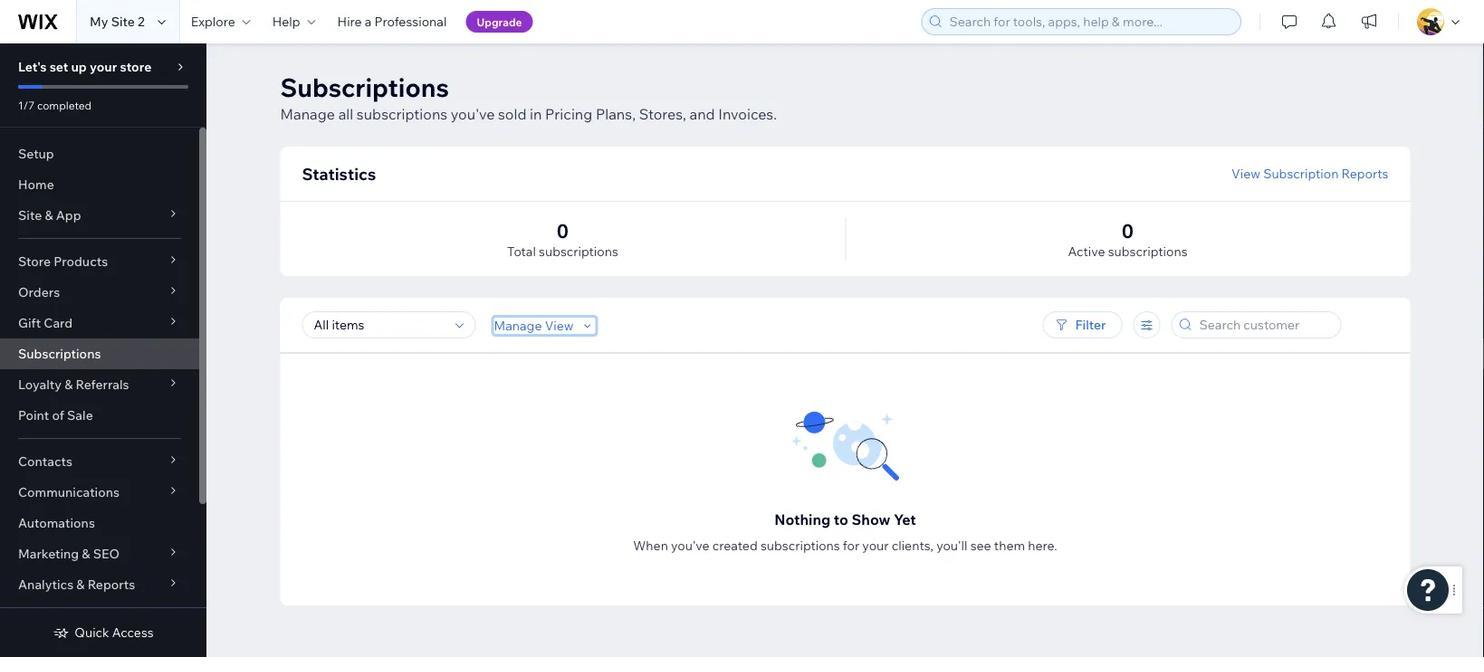 Task type: describe. For each thing, give the bounding box(es) containing it.
manage inside subscriptions manage all subscriptions you've sold in pricing plans, stores, and invoices.
[[280, 105, 335, 123]]

analytics
[[18, 577, 74, 593]]

analytics & reports
[[18, 577, 135, 593]]

completed
[[37, 98, 92, 112]]

manage view
[[494, 318, 574, 334]]

communications button
[[0, 477, 199, 508]]

statistics
[[302, 163, 376, 184]]

referrals
[[76, 377, 129, 393]]

home
[[18, 177, 54, 192]]

your inside nothing to show yet when you've created subscriptions for your clients, you'll see them here.
[[863, 538, 889, 554]]

invoices.
[[718, 105, 777, 123]]

0 active subscriptions
[[1068, 219, 1188, 259]]

my
[[90, 14, 108, 29]]

your inside sidebar element
[[90, 59, 117, 75]]

you'll
[[937, 538, 968, 554]]

for
[[843, 538, 860, 554]]

them
[[994, 538, 1025, 554]]

setup
[[18, 146, 54, 162]]

loyalty & referrals
[[18, 377, 129, 393]]

professional
[[375, 14, 447, 29]]

and
[[690, 105, 715, 123]]

view subscription reports button
[[1232, 166, 1389, 182]]

site inside popup button
[[18, 207, 42, 223]]

view subscription reports
[[1232, 166, 1389, 182]]

when
[[633, 538, 668, 554]]

loyalty & referrals button
[[0, 370, 199, 400]]

you've inside nothing to show yet when you've created subscriptions for your clients, you'll see them here.
[[671, 538, 710, 554]]

products
[[54, 254, 108, 269]]

automations
[[18, 515, 95, 531]]

1/7
[[18, 98, 35, 112]]

gift card
[[18, 315, 73, 331]]

here.
[[1028, 538, 1058, 554]]

sold
[[498, 105, 527, 123]]

store products button
[[0, 246, 199, 277]]

manage inside popup button
[[494, 318, 542, 334]]

app
[[56, 207, 81, 223]]

subscriptions manage all subscriptions you've sold in pricing plans, stores, and invoices.
[[280, 71, 777, 123]]

card
[[44, 315, 73, 331]]

access
[[112, 625, 154, 641]]

hire a professional link
[[327, 0, 458, 43]]

in
[[530, 105, 542, 123]]

point
[[18, 408, 49, 423]]

my site 2
[[90, 14, 145, 29]]

sale
[[67, 408, 93, 423]]

show
[[852, 511, 891, 529]]

0 total subscriptions
[[507, 219, 618, 259]]

point of sale link
[[0, 400, 199, 431]]

seo
[[93, 546, 120, 562]]

hire a professional
[[337, 14, 447, 29]]

communications
[[18, 485, 120, 500]]

subscriptions inside 0 total subscriptions
[[539, 244, 618, 259]]

nothing
[[775, 511, 831, 529]]

clients,
[[892, 538, 934, 554]]

loyalty
[[18, 377, 62, 393]]

subscriptions inside '0 active subscriptions'
[[1108, 244, 1188, 259]]

subscriptions inside subscriptions manage all subscriptions you've sold in pricing plans, stores, and invoices.
[[357, 105, 448, 123]]

0 vertical spatial site
[[111, 14, 135, 29]]

active
[[1068, 244, 1105, 259]]

site & app button
[[0, 200, 199, 231]]

a
[[365, 14, 372, 29]]

gift
[[18, 315, 41, 331]]

subscriptions link
[[0, 339, 199, 370]]

& for site
[[45, 207, 53, 223]]

setup link
[[0, 139, 199, 169]]

marketing & seo button
[[0, 539, 199, 570]]

& for loyalty
[[64, 377, 73, 393]]

home link
[[0, 169, 199, 200]]

view inside popup button
[[545, 318, 574, 334]]



Task type: vqa. For each thing, say whether or not it's contained in the screenshot.
top Settings
no



Task type: locate. For each thing, give the bounding box(es) containing it.
manage left the all
[[280, 105, 335, 123]]

reports down the "seo"
[[88, 577, 135, 593]]

store
[[18, 254, 51, 269]]

quick access button
[[53, 625, 154, 641]]

1 horizontal spatial site
[[111, 14, 135, 29]]

pricing
[[545, 105, 593, 123]]

you've
[[451, 105, 495, 123], [671, 538, 710, 554]]

subscriptions up the all
[[280, 71, 449, 103]]

subscriptions down card on the left of page
[[18, 346, 101, 362]]

reports for analytics & reports
[[88, 577, 135, 593]]

subscriptions right the all
[[357, 105, 448, 123]]

2
[[138, 14, 145, 29]]

& right loyalty
[[64, 377, 73, 393]]

store products
[[18, 254, 108, 269]]

reports right subscription
[[1342, 166, 1389, 182]]

to
[[834, 511, 849, 529]]

filter
[[1076, 317, 1106, 333]]

set
[[50, 59, 68, 75]]

view inside button
[[1232, 166, 1261, 182]]

stores,
[[639, 105, 686, 123]]

analytics & reports button
[[0, 570, 199, 600]]

your right up
[[90, 59, 117, 75]]

1 vertical spatial view
[[545, 318, 574, 334]]

1 horizontal spatial reports
[[1342, 166, 1389, 182]]

1 vertical spatial you've
[[671, 538, 710, 554]]

0 horizontal spatial 0
[[557, 219, 569, 243]]

total
[[507, 244, 536, 259]]

0 vertical spatial your
[[90, 59, 117, 75]]

gift card button
[[0, 308, 199, 339]]

filter button
[[1043, 312, 1123, 339]]

of
[[52, 408, 64, 423]]

marketing & seo
[[18, 546, 120, 562]]

yet
[[894, 511, 916, 529]]

reports for view subscription reports
[[1342, 166, 1389, 182]]

manage
[[280, 105, 335, 123], [494, 318, 542, 334]]

site & app
[[18, 207, 81, 223]]

reports
[[1342, 166, 1389, 182], [88, 577, 135, 593]]

1 horizontal spatial subscriptions
[[280, 71, 449, 103]]

subscription
[[1264, 166, 1339, 182]]

0 vertical spatial view
[[1232, 166, 1261, 182]]

contacts button
[[0, 447, 199, 477]]

1 0 from the left
[[557, 219, 569, 243]]

view left subscription
[[1232, 166, 1261, 182]]

automations link
[[0, 508, 199, 539]]

0 inside '0 active subscriptions'
[[1122, 219, 1134, 243]]

manage down total
[[494, 318, 542, 334]]

& for analytics
[[76, 577, 85, 593]]

help button
[[261, 0, 327, 43]]

upgrade
[[477, 15, 522, 29]]

view down 0 total subscriptions
[[545, 318, 574, 334]]

0 inside 0 total subscriptions
[[557, 219, 569, 243]]

0 horizontal spatial your
[[90, 59, 117, 75]]

subscriptions
[[357, 105, 448, 123], [539, 244, 618, 259], [1108, 244, 1188, 259], [761, 538, 840, 554]]

subscriptions inside subscriptions manage all subscriptions you've sold in pricing plans, stores, and invoices.
[[280, 71, 449, 103]]

Search for tools, apps, help & more... field
[[944, 9, 1235, 34]]

subscriptions right total
[[539, 244, 618, 259]]

0 horizontal spatial you've
[[451, 105, 495, 123]]

1 horizontal spatial you've
[[671, 538, 710, 554]]

all
[[338, 105, 353, 123]]

upgrade button
[[466, 11, 533, 33]]

explore
[[191, 14, 235, 29]]

plans,
[[596, 105, 636, 123]]

created
[[713, 538, 758, 554]]

reports inside popup button
[[88, 577, 135, 593]]

0 horizontal spatial subscriptions
[[18, 346, 101, 362]]

1 vertical spatial your
[[863, 538, 889, 554]]

your right for
[[863, 538, 889, 554]]

1 horizontal spatial view
[[1232, 166, 1261, 182]]

0 horizontal spatial reports
[[88, 577, 135, 593]]

subscriptions inside nothing to show yet when you've created subscriptions for your clients, you'll see them here.
[[761, 538, 840, 554]]

marketing
[[18, 546, 79, 562]]

2 0 from the left
[[1122, 219, 1134, 243]]

you've left the sold on the top
[[451, 105, 495, 123]]

hire
[[337, 14, 362, 29]]

see
[[971, 538, 991, 554]]

sidebar element
[[0, 43, 207, 658]]

0 horizontal spatial manage
[[280, 105, 335, 123]]

1/7 completed
[[18, 98, 92, 112]]

1 vertical spatial subscriptions
[[18, 346, 101, 362]]

site down home
[[18, 207, 42, 223]]

you've inside subscriptions manage all subscriptions you've sold in pricing plans, stores, and invoices.
[[451, 105, 495, 123]]

& left the "seo"
[[82, 546, 90, 562]]

help
[[272, 14, 300, 29]]

0 vertical spatial reports
[[1342, 166, 1389, 182]]

subscriptions right active
[[1108, 244, 1188, 259]]

nothing to show yet when you've created subscriptions for your clients, you'll see them here.
[[633, 511, 1058, 554]]

1 vertical spatial reports
[[88, 577, 135, 593]]

1 horizontal spatial your
[[863, 538, 889, 554]]

let's
[[18, 59, 47, 75]]

1 vertical spatial site
[[18, 207, 42, 223]]

0 vertical spatial manage
[[280, 105, 335, 123]]

1 vertical spatial manage
[[494, 318, 542, 334]]

let's set up your store
[[18, 59, 152, 75]]

1 horizontal spatial 0
[[1122, 219, 1134, 243]]

up
[[71, 59, 87, 75]]

0 vertical spatial subscriptions
[[280, 71, 449, 103]]

quick access
[[75, 625, 154, 641]]

subscriptions for subscriptions manage all subscriptions you've sold in pricing plans, stores, and invoices.
[[280, 71, 449, 103]]

quick
[[75, 625, 109, 641]]

site
[[111, 14, 135, 29], [18, 207, 42, 223]]

subscriptions inside subscriptions link
[[18, 346, 101, 362]]

subscriptions down nothing
[[761, 538, 840, 554]]

0 for 0 total subscriptions
[[557, 219, 569, 243]]

0
[[557, 219, 569, 243], [1122, 219, 1134, 243]]

contacts
[[18, 454, 72, 470]]

&
[[45, 207, 53, 223], [64, 377, 73, 393], [82, 546, 90, 562], [76, 577, 85, 593]]

subscriptions for subscriptions
[[18, 346, 101, 362]]

reports inside button
[[1342, 166, 1389, 182]]

store
[[120, 59, 152, 75]]

0 for 0 active subscriptions
[[1122, 219, 1134, 243]]

Unsaved view field
[[308, 312, 450, 338]]

site left 2
[[111, 14, 135, 29]]

& inside dropdown button
[[64, 377, 73, 393]]

point of sale
[[18, 408, 93, 423]]

& left app
[[45, 207, 53, 223]]

1 horizontal spatial manage
[[494, 318, 542, 334]]

your
[[90, 59, 117, 75], [863, 538, 889, 554]]

orders
[[18, 284, 60, 300]]

0 horizontal spatial site
[[18, 207, 42, 223]]

Search customer field
[[1194, 312, 1335, 338]]

orders button
[[0, 277, 199, 308]]

0 horizontal spatial view
[[545, 318, 574, 334]]

you've right when
[[671, 538, 710, 554]]

manage view button
[[494, 318, 596, 334]]

& for marketing
[[82, 546, 90, 562]]

0 vertical spatial you've
[[451, 105, 495, 123]]

& down marketing & seo
[[76, 577, 85, 593]]



